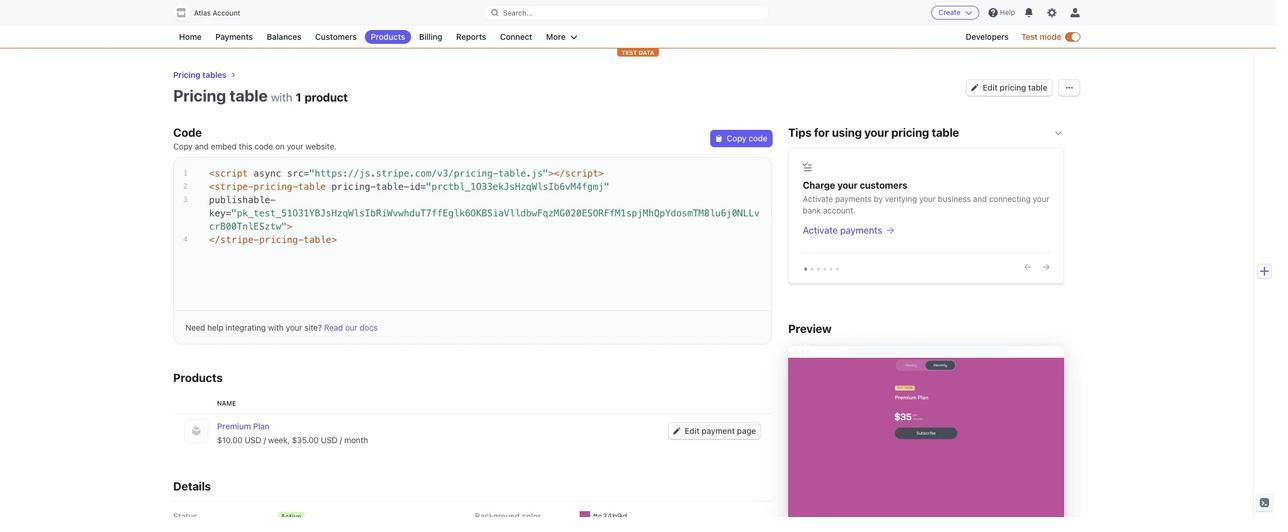 Task type: vqa. For each thing, say whether or not it's contained in the screenshot.
"stripe-"
yes



Task type: locate. For each thing, give the bounding box(es) containing it.
notifications image
[[1024, 8, 1034, 17]]

pricing table with
[[173, 86, 292, 105]]

1 horizontal spatial and
[[973, 194, 987, 204]]

svg image for pricing
[[971, 84, 978, 91]]

< right 2
[[209, 181, 215, 192]]

1 horizontal spatial /
[[340, 435, 342, 445]]

2 vertical spatial >
[[331, 234, 337, 245]]

0 vertical spatial <
[[209, 168, 215, 179]]

reports link
[[450, 30, 492, 44]]

pricing
[[1000, 83, 1026, 92], [891, 126, 929, 139]]

< down embed
[[209, 168, 215, 179]]

1 horizontal spatial 1
[[296, 91, 301, 104]]

pricing-
[[254, 181, 298, 192], [331, 181, 376, 192], [259, 234, 304, 245]]

$35.00
[[292, 435, 319, 445]]

edit down developers 'link' at the top
[[983, 83, 998, 92]]

></
[[548, 168, 565, 179]]

product
[[305, 91, 348, 104]]

svg image
[[971, 84, 978, 91], [1066, 84, 1073, 91], [715, 135, 722, 142], [673, 428, 680, 435]]

Search… text field
[[485, 5, 768, 20]]

products link
[[365, 30, 411, 44]]

1 vertical spatial payments
[[840, 225, 882, 236]]

edit
[[983, 83, 998, 92], [685, 426, 700, 436]]

pricing- down crb00tnlesztw" at the top left
[[259, 234, 304, 245]]

pricing for tables
[[173, 70, 200, 80]]

1 script from the left
[[215, 168, 248, 179]]

usd
[[245, 435, 261, 445], [321, 435, 338, 445]]

key
[[209, 208, 226, 219]]

your right connecting
[[1033, 194, 1050, 204]]

= down < script async src = "https://js.stripe.com/v3/pricing-table.js" ></ script > at the top left of the page
[[420, 181, 426, 192]]

0 horizontal spatial code
[[255, 141, 273, 151]]

with right integrating
[[268, 323, 284, 333]]

1 horizontal spatial edit
[[983, 83, 998, 92]]

= down publishable-
[[226, 208, 231, 219]]

with
[[271, 91, 292, 104], [268, 323, 284, 333]]

2 vertical spatial =
[[226, 208, 231, 219]]

1 vertical spatial edit
[[685, 426, 700, 436]]

/
[[264, 435, 266, 445], [340, 435, 342, 445]]

$10.00
[[217, 435, 243, 445]]

0 vertical spatial =
[[304, 168, 309, 179]]

usd down plan at the left bottom
[[245, 435, 261, 445]]

0 horizontal spatial >
[[287, 221, 292, 232]]

svg image inside edit payment page link
[[673, 428, 680, 435]]

your left "site?"
[[286, 323, 302, 333]]

0 vertical spatial edit
[[983, 83, 998, 92]]

and inside code copy and embed this code on your website.
[[195, 141, 209, 151]]

1 horizontal spatial =
[[304, 168, 309, 179]]

2 activate from the top
[[803, 225, 838, 236]]

1 horizontal spatial >
[[331, 234, 337, 245]]

activate down bank
[[803, 225, 838, 236]]

svg image inside copy code button
[[715, 135, 722, 142]]

code left tips in the right of the page
[[749, 133, 768, 143]]

1 vertical spatial pricing
[[173, 86, 226, 105]]

0 vertical spatial and
[[195, 141, 209, 151]]

1 < from the top
[[209, 168, 215, 179]]

2 < from the top
[[209, 181, 215, 192]]

2 pricing from the top
[[173, 86, 226, 105]]

edit for edit pricing table
[[983, 83, 998, 92]]

integrating
[[226, 323, 266, 333]]

your right on
[[287, 141, 303, 151]]

charge
[[803, 180, 835, 191]]

src
[[287, 168, 304, 179]]

1 horizontal spatial script
[[565, 168, 598, 179]]

website.
[[305, 141, 337, 151]]

0 vertical spatial stripe-
[[215, 181, 254, 192]]

copy
[[727, 133, 747, 143], [173, 141, 193, 151]]

payments link
[[210, 30, 259, 44]]

customers
[[315, 32, 357, 42]]

site?
[[305, 323, 322, 333]]

0 vertical spatial pricing
[[173, 70, 200, 80]]

payments
[[835, 194, 872, 204], [840, 225, 882, 236]]

copy code
[[727, 133, 768, 143]]

1 vertical spatial stripe-
[[220, 234, 259, 245]]

0 horizontal spatial pricing
[[891, 126, 929, 139]]

</ stripe-pricing-table >
[[209, 234, 337, 245]]

for
[[814, 126, 830, 139]]

1 horizontal spatial pricing
[[1000, 83, 1026, 92]]

edit for edit payment page
[[685, 426, 700, 436]]

0 horizontal spatial script
[[215, 168, 248, 179]]

/ left the month
[[340, 435, 342, 445]]

1 vertical spatial products
[[173, 371, 223, 385]]

1 vertical spatial activate
[[803, 225, 838, 236]]

month
[[344, 435, 368, 445]]

svg image left copy code
[[715, 135, 722, 142]]

2 script from the left
[[565, 168, 598, 179]]

edit pricing table
[[983, 83, 1048, 92]]

stripe-
[[215, 181, 254, 192], [220, 234, 259, 245]]

svg image inside edit pricing table link
[[971, 84, 978, 91]]

products left billing
[[371, 32, 405, 42]]

2 usd from the left
[[321, 435, 338, 445]]

using
[[832, 126, 862, 139]]

1
[[296, 91, 301, 104], [183, 169, 188, 177]]

activate up bank
[[803, 194, 833, 204]]

< stripe-pricing-table pricing-table-id = "prctbl_1o33ekjshzqwlsib6vm4fgmj"
[[209, 181, 610, 192]]

week
[[268, 435, 288, 445]]

table-
[[376, 181, 409, 192]]

"pk_test_51o31ybjshzqwlsibriwvwhdut7ffeglk6okbsiavlldbwfqzmg020esorffm1spjmhqpydosmtm8lu6j0nllv crb00tnlesztw"
[[209, 208, 760, 232]]

0 vertical spatial products
[[371, 32, 405, 42]]

1 / from the left
[[264, 435, 266, 445]]

1 vertical spatial and
[[973, 194, 987, 204]]

customers
[[860, 180, 908, 191]]

0 horizontal spatial 1
[[183, 169, 188, 177]]

svg image right edit pricing table in the top of the page
[[1066, 84, 1073, 91]]

and down "code"
[[195, 141, 209, 151]]

1 pricing from the top
[[173, 70, 200, 80]]

and
[[195, 141, 209, 151], [973, 194, 987, 204]]

edit inside edit pricing table link
[[983, 83, 998, 92]]

0 horizontal spatial /
[[264, 435, 266, 445]]

payment
[[702, 426, 735, 436]]

0 horizontal spatial edit
[[685, 426, 700, 436]]

0 vertical spatial activate
[[803, 194, 833, 204]]

1 vertical spatial <
[[209, 181, 215, 192]]

1 vertical spatial >
[[287, 221, 292, 232]]

/ left the week
[[264, 435, 266, 445]]

payments up the account.
[[835, 194, 872, 204]]

premium plan link
[[217, 421, 659, 433]]

tips for using your pricing table
[[788, 126, 959, 139]]

code
[[173, 126, 202, 139]]

0 vertical spatial 1
[[296, 91, 301, 104]]

edit payment page
[[685, 426, 756, 436]]

1 activate from the top
[[803, 194, 833, 204]]

code left on
[[255, 141, 273, 151]]

edit left payment
[[685, 426, 700, 436]]

pricing tables link
[[173, 69, 226, 81]]

< script async src = "https://js.stripe.com/v3/pricing-table.js" ></ script >
[[209, 168, 604, 179]]

plan
[[253, 422, 270, 431]]

1 left product
[[296, 91, 301, 104]]

developers
[[966, 32, 1009, 42]]

test data
[[622, 49, 654, 56]]

pricing down pricing tables link
[[173, 86, 226, 105]]

svg image left edit pricing table in the top of the page
[[971, 84, 978, 91]]

pricing
[[173, 70, 200, 80], [173, 86, 226, 105]]

pricing- for pricing-
[[254, 181, 298, 192]]

your right verifying
[[919, 194, 936, 204]]

connect
[[500, 32, 532, 42]]

0 horizontal spatial copy
[[173, 141, 193, 151]]

balances link
[[261, 30, 307, 44]]

stripe- up publishable-
[[215, 181, 254, 192]]

pricing- down async
[[254, 181, 298, 192]]

and right business
[[973, 194, 987, 204]]

0 vertical spatial with
[[271, 91, 292, 104]]

0 vertical spatial payments
[[835, 194, 872, 204]]

with left 1 product
[[271, 91, 292, 104]]

table.js"
[[498, 168, 548, 179]]

1 up 2
[[183, 169, 188, 177]]

pricing left tables
[[173, 70, 200, 80]]

stripe- down crb00tnlesztw" at the top left
[[220, 234, 259, 245]]

1 vertical spatial 1
[[183, 169, 188, 177]]

Search… search field
[[485, 5, 768, 20]]

table inside edit pricing table link
[[1028, 83, 1048, 92]]

1 for 1 product
[[296, 91, 301, 104]]

payments down the account.
[[840, 225, 882, 236]]

4
[[183, 235, 188, 244]]

docs
[[360, 323, 378, 333]]

0 horizontal spatial and
[[195, 141, 209, 151]]

with inside pricing table with
[[271, 91, 292, 104]]

test mode
[[1022, 32, 1061, 42]]

home link
[[173, 30, 207, 44]]

business
[[938, 194, 971, 204]]

products up name on the left
[[173, 371, 223, 385]]

verifying
[[885, 194, 917, 204]]

code
[[749, 133, 768, 143], [255, 141, 273, 151]]

1 horizontal spatial copy
[[727, 133, 747, 143]]

connecting
[[989, 194, 1031, 204]]

home
[[179, 32, 202, 42]]

need help integrating with your site? read our docs
[[185, 323, 378, 333]]

1 horizontal spatial usd
[[321, 435, 338, 445]]

svg image left payment
[[673, 428, 680, 435]]

table
[[1028, 83, 1048, 92], [230, 86, 268, 105], [932, 126, 959, 139], [298, 181, 326, 192], [304, 234, 331, 245]]

async
[[254, 168, 281, 179]]

1 vertical spatial =
[[420, 181, 426, 192]]

0 horizontal spatial usd
[[245, 435, 261, 445]]

0 vertical spatial pricing
[[1000, 83, 1026, 92]]

1 horizontal spatial code
[[749, 133, 768, 143]]

usd right $35.00
[[321, 435, 338, 445]]

page
[[737, 426, 756, 436]]

2 horizontal spatial >
[[598, 168, 604, 179]]

= down website.
[[304, 168, 309, 179]]

account
[[213, 9, 240, 17]]

activate payments
[[803, 225, 882, 236]]

edit inside edit payment page link
[[685, 426, 700, 436]]



Task type: describe. For each thing, give the bounding box(es) containing it.
more button
[[540, 30, 583, 44]]

stripe- for <
[[215, 181, 254, 192]]

your inside code copy and embed this code on your website.
[[287, 141, 303, 151]]

activate payments link
[[803, 223, 1050, 237]]

charge your customers activate payments by verifying your business and connecting your bank account.
[[803, 180, 1050, 215]]

svg image for payment
[[673, 428, 680, 435]]

embed
[[211, 141, 237, 151]]

your up the account.
[[838, 180, 858, 191]]

< for script
[[209, 168, 215, 179]]

read our docs link
[[324, 323, 378, 333]]

test
[[1022, 32, 1038, 42]]

need
[[185, 323, 205, 333]]

more
[[546, 32, 566, 42]]

0 horizontal spatial =
[[226, 208, 231, 219]]

< for stripe-
[[209, 181, 215, 192]]

copy inside code copy and embed this code on your website.
[[173, 141, 193, 151]]

developers link
[[960, 30, 1015, 44]]

id
[[409, 181, 420, 192]]

billing link
[[413, 30, 448, 44]]

customers link
[[309, 30, 363, 44]]

premium
[[217, 422, 251, 431]]

"prctbl_1o33ekjshzqwlsib6vm4fgmj"
[[426, 181, 610, 192]]

details
[[173, 480, 211, 493]]

test
[[622, 49, 637, 56]]

read
[[324, 323, 343, 333]]

your right using
[[865, 126, 889, 139]]

name
[[217, 400, 236, 407]]

premium plan $10.00 usd / week $35.00 usd / month
[[217, 422, 368, 445]]

1 vertical spatial pricing
[[891, 126, 929, 139]]

copy code button
[[711, 131, 772, 147]]

stripe- for </
[[220, 234, 259, 245]]

code copy and embed this code on your website.
[[173, 126, 337, 151]]

connect link
[[494, 30, 538, 44]]

2 horizontal spatial =
[[420, 181, 426, 192]]

1 product
[[296, 91, 348, 104]]

create button
[[932, 6, 979, 20]]

edit pricing table link
[[967, 80, 1052, 96]]

pricing- down "https://js.stripe.com/v3/pricing-
[[331, 181, 376, 192]]

2 / from the left
[[340, 435, 342, 445]]

search…
[[503, 8, 532, 17]]

atlas account button
[[173, 5, 252, 21]]

billing
[[419, 32, 442, 42]]

this
[[239, 141, 252, 151]]

publishable- key
[[209, 195, 276, 219]]

our
[[345, 323, 358, 333]]

2
[[183, 182, 188, 191]]

"pk_test_51o31ybjshzqwlsibriwvwhdut7ffeglk6okbsiavlldbwfqzmg020esorffm1spjmhqpydosmtm8lu6j0nllv
[[231, 208, 760, 219]]

1 vertical spatial with
[[268, 323, 284, 333]]

crb00tnlesztw"
[[209, 221, 287, 232]]

help
[[1000, 8, 1015, 17]]

publishable-
[[209, 195, 276, 206]]

svg image for code
[[715, 135, 722, 142]]

0 vertical spatial >
[[598, 168, 604, 179]]

1 usd from the left
[[245, 435, 261, 445]]

data
[[639, 49, 654, 56]]

pricing tables
[[173, 70, 226, 80]]

tips
[[788, 126, 812, 139]]

by
[[874, 194, 883, 204]]

code inside code copy and embed this code on your website.
[[255, 141, 273, 151]]

and inside charge your customers activate payments by verifying your business and connecting your bank account.
[[973, 194, 987, 204]]

activate inside charge your customers activate payments by verifying your business and connecting your bank account.
[[803, 194, 833, 204]]

on
[[275, 141, 285, 151]]

create
[[939, 8, 961, 17]]

preview
[[788, 322, 832, 336]]

reports
[[456, 32, 486, 42]]

0 horizontal spatial products
[[173, 371, 223, 385]]

1 for 1
[[183, 169, 188, 177]]

tables
[[203, 70, 226, 80]]

payments
[[215, 32, 253, 42]]

payments inside charge your customers activate payments by verifying your business and connecting your bank account.
[[835, 194, 872, 204]]

1 horizontal spatial products
[[371, 32, 405, 42]]

code inside button
[[749, 133, 768, 143]]

3
[[183, 195, 188, 204]]

</
[[209, 234, 220, 245]]

atlas
[[194, 9, 211, 17]]

mode
[[1040, 32, 1061, 42]]

help button
[[984, 3, 1020, 22]]

account.
[[823, 206, 856, 215]]

edit payment page link
[[669, 423, 761, 439]]

pricing for table
[[173, 86, 226, 105]]

pricing- for >
[[259, 234, 304, 245]]

balances
[[267, 32, 301, 42]]

atlas account
[[194, 9, 240, 17]]

bank
[[803, 206, 821, 215]]

copy inside button
[[727, 133, 747, 143]]



